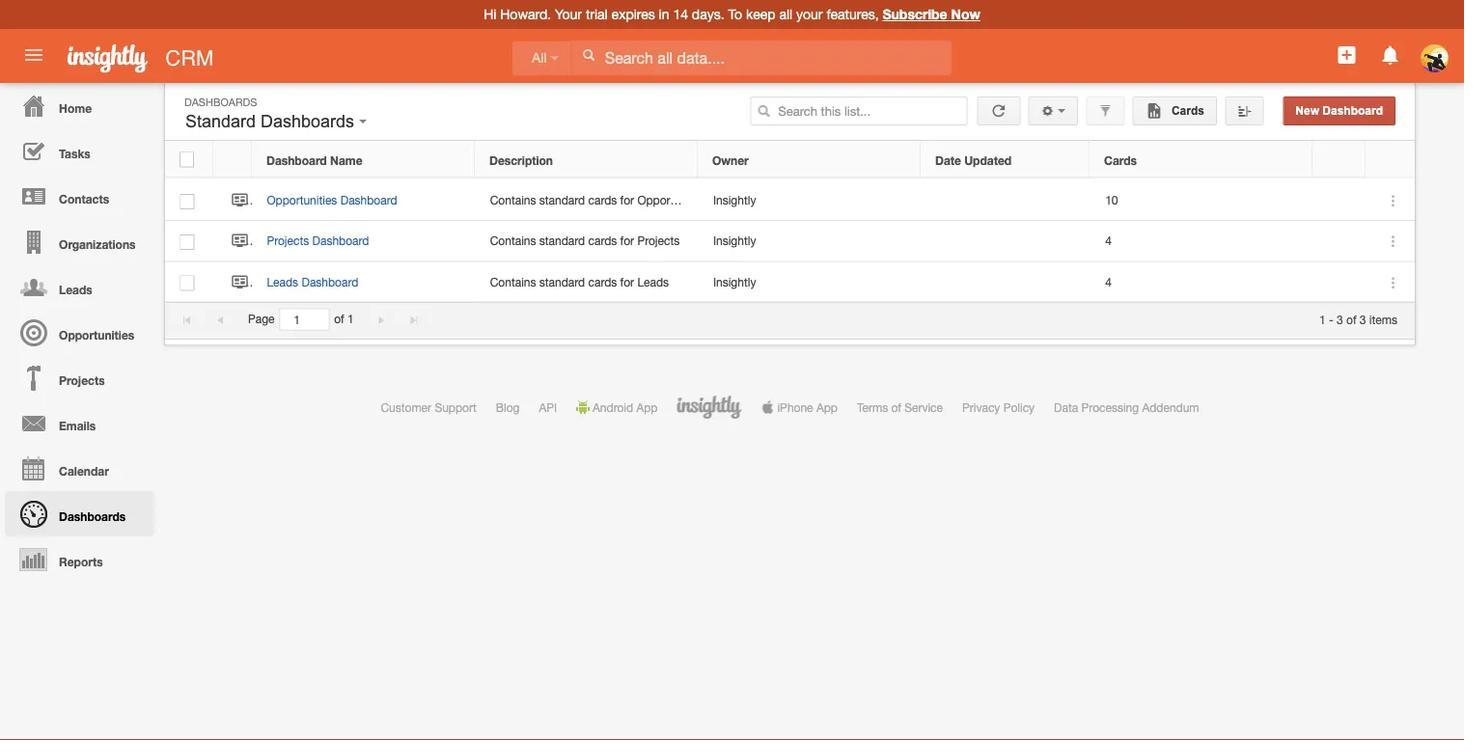 Task type: vqa. For each thing, say whether or not it's contained in the screenshot.
1st the 3
yes



Task type: locate. For each thing, give the bounding box(es) containing it.
contains standard cards for projects cell
[[475, 221, 698, 262]]

2 1 from the left
[[1320, 313, 1326, 326]]

2 vertical spatial cards
[[588, 275, 617, 289]]

1 vertical spatial dashboards
[[261, 111, 354, 131]]

4
[[1105, 234, 1112, 248], [1105, 275, 1112, 289]]

3 cards from the top
[[588, 275, 617, 289]]

iphone app link
[[761, 401, 838, 414]]

dashboard down opportunities dashboard link
[[312, 234, 369, 248]]

opportunities up contains standard cards for projects cell
[[637, 194, 708, 207]]

standard dashboards
[[185, 111, 359, 131]]

hi
[[484, 6, 497, 22]]

search image
[[757, 104, 771, 118]]

now
[[951, 6, 981, 22]]

1 horizontal spatial dashboards
[[184, 96, 257, 108]]

dashboards up dashboard name
[[261, 111, 354, 131]]

cards inside cell
[[588, 234, 617, 248]]

standard up contains standard cards for projects
[[539, 194, 585, 207]]

contains
[[490, 194, 536, 207], [490, 234, 536, 248], [490, 275, 536, 289]]

standard down contains standard cards for projects
[[539, 275, 585, 289]]

projects inside cell
[[637, 234, 680, 248]]

new dashboard link
[[1283, 97, 1396, 125]]

2 insightly cell from the top
[[698, 221, 922, 262]]

cards left show sidebar icon
[[1169, 104, 1205, 117]]

2 vertical spatial for
[[620, 275, 634, 289]]

1 horizontal spatial of
[[891, 401, 901, 414]]

1 row from the top
[[165, 142, 1414, 178]]

0 vertical spatial dashboards
[[184, 96, 257, 108]]

privacy
[[962, 401, 1000, 414]]

1
[[347, 312, 354, 326], [1320, 313, 1326, 326]]

1 vertical spatial cards
[[588, 234, 617, 248]]

2 vertical spatial insightly
[[713, 275, 756, 289]]

show sidebar image
[[1238, 104, 1251, 118]]

3 insightly from the top
[[713, 275, 756, 289]]

dashboards
[[184, 96, 257, 108], [261, 111, 354, 131], [59, 510, 126, 523]]

for inside cell
[[620, 234, 634, 248]]

contains for contains standard cards for projects
[[490, 234, 536, 248]]

leads inside navigation
[[59, 283, 92, 296]]

None checkbox
[[180, 152, 194, 167], [180, 194, 194, 209], [180, 235, 194, 250], [180, 152, 194, 167], [180, 194, 194, 209], [180, 235, 194, 250]]

1 right 1 field
[[347, 312, 354, 326]]

0 vertical spatial standard
[[539, 194, 585, 207]]

contains standard cards for opportunities insightly
[[490, 194, 756, 207]]

app right iphone
[[816, 401, 838, 414]]

2 standard from the top
[[539, 234, 585, 248]]

1 vertical spatial contains
[[490, 234, 536, 248]]

for down contains standard cards for opportunities insightly
[[620, 234, 634, 248]]

projects up leads dashboard
[[267, 234, 309, 248]]

1 insightly from the top
[[713, 194, 756, 207]]

insightly cell
[[698, 181, 922, 221], [698, 221, 922, 262], [698, 262, 922, 303]]

contacts
[[59, 192, 109, 206]]

new
[[1296, 104, 1320, 117]]

2 vertical spatial contains
[[490, 275, 536, 289]]

standard for contains standard cards for projects
[[539, 234, 585, 248]]

2 vertical spatial dashboards
[[59, 510, 126, 523]]

of right 1 field
[[334, 312, 344, 326]]

0 vertical spatial contains
[[490, 194, 536, 207]]

None checkbox
[[180, 275, 194, 291]]

notifications image
[[1379, 43, 1402, 67]]

leads dashboard
[[267, 275, 358, 289]]

1 4 from the top
[[1105, 234, 1112, 248]]

1 horizontal spatial projects
[[267, 234, 309, 248]]

insightly
[[713, 194, 756, 207], [713, 234, 756, 248], [713, 275, 756, 289]]

1 horizontal spatial 1
[[1320, 313, 1326, 326]]

owner
[[712, 153, 749, 167]]

2 cards from the top
[[588, 234, 617, 248]]

row containing dashboard name
[[165, 142, 1414, 178]]

tasks link
[[5, 128, 154, 174]]

3 right -
[[1337, 313, 1343, 326]]

cards for leads
[[588, 275, 617, 289]]

contains standard cards for leads
[[490, 275, 669, 289]]

1 horizontal spatial app
[[816, 401, 838, 414]]

projects
[[267, 234, 309, 248], [637, 234, 680, 248], [59, 374, 105, 387]]

2 horizontal spatial opportunities
[[637, 194, 708, 207]]

cards down contains standard cards for opportunities cell
[[588, 234, 617, 248]]

to
[[728, 6, 742, 22]]

opportunities up projects link
[[59, 328, 134, 342]]

0 vertical spatial insightly
[[713, 194, 756, 207]]

0 horizontal spatial dashboards
[[59, 510, 126, 523]]

leads down contains standard cards for projects cell
[[637, 275, 669, 289]]

for for projects
[[620, 234, 634, 248]]

leads link
[[5, 264, 154, 310]]

contains down description
[[490, 194, 536, 207]]

android app
[[593, 401, 658, 414]]

1 app from the left
[[637, 401, 658, 414]]

1 4 cell from the top
[[1091, 221, 1314, 262]]

for up contains standard cards for projects cell
[[620, 194, 634, 207]]

dashboard for projects dashboard
[[312, 234, 369, 248]]

0 horizontal spatial opportunities
[[59, 328, 134, 342]]

iphone
[[777, 401, 813, 414]]

1 standard from the top
[[539, 194, 585, 207]]

reports
[[59, 555, 103, 569]]

standard inside cell
[[539, 234, 585, 248]]

of 1
[[334, 312, 354, 326]]

app
[[637, 401, 658, 414], [816, 401, 838, 414]]

3 row from the top
[[165, 221, 1415, 262]]

2 row from the top
[[165, 181, 1415, 221]]

data processing addendum
[[1054, 401, 1199, 414]]

-
[[1329, 313, 1334, 326]]

for inside cell
[[620, 275, 634, 289]]

3 for from the top
[[620, 275, 634, 289]]

standard for contains standard cards for leads
[[539, 275, 585, 289]]

cards inside cell
[[588, 275, 617, 289]]

standard inside cell
[[539, 275, 585, 289]]

2 for from the top
[[620, 234, 634, 248]]

cell
[[922, 181, 1091, 221], [1314, 181, 1367, 221], [922, 221, 1091, 262], [1314, 221, 1367, 262], [922, 262, 1091, 303], [1314, 262, 1367, 303]]

dashboard down standard dashboards button
[[266, 153, 327, 167]]

cards down contains standard cards for projects cell
[[588, 275, 617, 289]]

terms of service link
[[857, 401, 943, 414]]

navigation
[[0, 83, 154, 582]]

tasks
[[59, 147, 90, 160]]

1 vertical spatial standard
[[539, 234, 585, 248]]

2 insightly from the top
[[713, 234, 756, 248]]

0 horizontal spatial projects
[[59, 374, 105, 387]]

dashboards up standard
[[184, 96, 257, 108]]

1 for from the top
[[620, 194, 634, 207]]

projects up emails link
[[59, 374, 105, 387]]

leads
[[267, 275, 298, 289], [637, 275, 669, 289], [59, 283, 92, 296]]

row
[[165, 142, 1414, 178], [165, 181, 1415, 221], [165, 221, 1415, 262], [165, 262, 1415, 303]]

1 horizontal spatial 3
[[1360, 313, 1366, 326]]

1 contains from the top
[[490, 194, 536, 207]]

of right -
[[1347, 313, 1357, 326]]

opportunities dashboard
[[267, 194, 397, 207]]

2 horizontal spatial dashboards
[[261, 111, 354, 131]]

2 horizontal spatial leads
[[637, 275, 669, 289]]

3 contains from the top
[[490, 275, 536, 289]]

cards up 10
[[1104, 153, 1137, 167]]

hi howard. your trial expires in 14 days. to keep all your features, subscribe now
[[484, 6, 981, 22]]

dashboard down name
[[340, 194, 397, 207]]

none checkbox inside row
[[180, 275, 194, 291]]

opportunities down dashboard name
[[267, 194, 337, 207]]

0 horizontal spatial 3
[[1337, 313, 1343, 326]]

of
[[334, 312, 344, 326], [1347, 313, 1357, 326], [891, 401, 901, 414]]

emails
[[59, 419, 96, 432]]

dashboards inside button
[[261, 111, 354, 131]]

0 vertical spatial cards
[[1169, 104, 1205, 117]]

opportunities inside navigation
[[59, 328, 134, 342]]

1 horizontal spatial cards
[[1169, 104, 1205, 117]]

0 vertical spatial for
[[620, 194, 634, 207]]

1 left -
[[1320, 313, 1326, 326]]

projects dashboard
[[267, 234, 369, 248]]

2 horizontal spatial of
[[1347, 313, 1357, 326]]

4 for contains standard cards for leads
[[1105, 275, 1112, 289]]

items
[[1370, 313, 1398, 326]]

standard up contains standard cards for leads
[[539, 234, 585, 248]]

contains standard cards for projects
[[490, 234, 680, 248]]

standard for contains standard cards for opportunities insightly
[[539, 194, 585, 207]]

leads up page in the top of the page
[[267, 275, 298, 289]]

4 row from the top
[[165, 262, 1415, 303]]

contains inside cell
[[490, 275, 536, 289]]

4 cell
[[1091, 221, 1314, 262], [1091, 262, 1314, 303]]

row containing leads dashboard
[[165, 262, 1415, 303]]

app right android
[[637, 401, 658, 414]]

for
[[620, 194, 634, 207], [620, 234, 634, 248], [620, 275, 634, 289]]

row group
[[165, 181, 1415, 303]]

subscribe now link
[[883, 6, 981, 22]]

3 standard from the top
[[539, 275, 585, 289]]

calendar
[[59, 464, 109, 478]]

all
[[532, 51, 547, 66]]

description
[[489, 153, 553, 167]]

3 insightly cell from the top
[[698, 262, 922, 303]]

contains down contains standard cards for projects
[[490, 275, 536, 289]]

1 vertical spatial insightly
[[713, 234, 756, 248]]

opportunities for opportunities dashboard
[[267, 194, 337, 207]]

1 field
[[280, 309, 329, 330]]

terms
[[857, 401, 888, 414]]

2 4 cell from the top
[[1091, 262, 1314, 303]]

1 vertical spatial cards
[[1104, 153, 1137, 167]]

dashboard up of 1
[[302, 275, 358, 289]]

cards up contains standard cards for projects cell
[[588, 194, 617, 207]]

1 vertical spatial 4
[[1105, 275, 1112, 289]]

leads up opportunities link
[[59, 283, 92, 296]]

cards
[[1169, 104, 1205, 117], [1104, 153, 1137, 167]]

contains inside cell
[[490, 234, 536, 248]]

0 horizontal spatial of
[[334, 312, 344, 326]]

0 vertical spatial 4
[[1105, 234, 1112, 248]]

0 vertical spatial cards
[[588, 194, 617, 207]]

days.
[[692, 6, 725, 22]]

0 horizontal spatial cards
[[1104, 153, 1137, 167]]

1 - 3 of 3 items
[[1320, 313, 1398, 326]]

2 app from the left
[[816, 401, 838, 414]]

3 left items
[[1360, 313, 1366, 326]]

0 horizontal spatial leads
[[59, 283, 92, 296]]

2 vertical spatial standard
[[539, 275, 585, 289]]

dashboard right 'new'
[[1323, 104, 1383, 117]]

standard
[[539, 194, 585, 207], [539, 234, 585, 248], [539, 275, 585, 289]]

Search this list... text field
[[750, 97, 967, 125]]

1 horizontal spatial opportunities
[[267, 194, 337, 207]]

home link
[[5, 83, 154, 128]]

dashboard for leads dashboard
[[302, 275, 358, 289]]

1 horizontal spatial leads
[[267, 275, 298, 289]]

dashboards inside navigation
[[59, 510, 126, 523]]

dashboards up reports link
[[59, 510, 126, 523]]

2 4 from the top
[[1105, 275, 1112, 289]]

0 horizontal spatial app
[[637, 401, 658, 414]]

cards for opportunities
[[588, 194, 617, 207]]

organizations link
[[5, 219, 154, 264]]

trial
[[586, 6, 608, 22]]

0 horizontal spatial 1
[[347, 312, 354, 326]]

blog link
[[496, 401, 520, 414]]

2 horizontal spatial projects
[[637, 234, 680, 248]]

contains up contains standard cards for leads
[[490, 234, 536, 248]]

3
[[1337, 313, 1343, 326], [1360, 313, 1366, 326]]

1 vertical spatial for
[[620, 234, 634, 248]]

1 cards from the top
[[588, 194, 617, 207]]

for down contains standard cards for projects cell
[[620, 275, 634, 289]]

of right terms at the right of page
[[891, 401, 901, 414]]

2 contains from the top
[[490, 234, 536, 248]]

projects down contains standard cards for opportunities insightly
[[637, 234, 680, 248]]



Task type: describe. For each thing, give the bounding box(es) containing it.
privacy policy
[[962, 401, 1035, 414]]

white image
[[582, 48, 595, 62]]

keep
[[746, 6, 776, 22]]

name
[[330, 153, 363, 167]]

date
[[935, 153, 961, 167]]

opportunities for opportunities
[[59, 328, 134, 342]]

projects for projects
[[59, 374, 105, 387]]

terms of service
[[857, 401, 943, 414]]

projects link
[[5, 355, 154, 401]]

14
[[673, 6, 688, 22]]

cards for projects
[[588, 234, 617, 248]]

4 cell for contains standard cards for leads
[[1091, 262, 1314, 303]]

projects dashboard link
[[267, 234, 379, 248]]

howard.
[[500, 6, 551, 22]]

navigation containing home
[[0, 83, 154, 582]]

dashboard name
[[266, 153, 363, 167]]

row containing projects dashboard
[[165, 221, 1415, 262]]

in
[[659, 6, 669, 22]]

all link
[[513, 41, 571, 76]]

subscribe
[[883, 6, 948, 22]]

opportunities link
[[5, 310, 154, 355]]

features,
[[827, 6, 879, 22]]

your
[[555, 6, 582, 22]]

blog
[[496, 401, 520, 414]]

expires
[[612, 6, 655, 22]]

customer
[[381, 401, 432, 414]]

api
[[539, 401, 557, 414]]

new dashboard
[[1296, 104, 1383, 117]]

addendum
[[1142, 401, 1199, 414]]

insightly cell for contains standard cards for projects
[[698, 221, 922, 262]]

leads dashboard link
[[267, 275, 368, 289]]

api link
[[539, 401, 557, 414]]

reports link
[[5, 537, 154, 582]]

10
[[1105, 194, 1118, 207]]

calendar link
[[5, 446, 154, 491]]

support
[[435, 401, 477, 414]]

home
[[59, 101, 92, 115]]

date updated
[[935, 153, 1012, 167]]

policy
[[1004, 401, 1035, 414]]

your
[[796, 6, 823, 22]]

4 for contains standard cards for projects
[[1105, 234, 1112, 248]]

standard dashboards button
[[181, 107, 372, 136]]

iphone app
[[777, 401, 838, 414]]

android
[[593, 401, 633, 414]]

opportunities dashboard link
[[267, 194, 407, 207]]

customer support
[[381, 401, 477, 414]]

insightly cell for contains standard cards for leads
[[698, 262, 922, 303]]

service
[[905, 401, 943, 414]]

page
[[248, 312, 275, 326]]

for for opportunities
[[620, 194, 634, 207]]

privacy policy link
[[962, 401, 1035, 414]]

dashboard for new dashboard
[[1323, 104, 1383, 117]]

insightly for contains standard cards for leads
[[713, 275, 756, 289]]

refresh list image
[[990, 104, 1008, 117]]

all
[[779, 6, 793, 22]]

row group containing opportunities dashboard
[[165, 181, 1415, 303]]

dashboard for opportunities dashboard
[[340, 194, 397, 207]]

contains standard cards for opportunities cell
[[475, 181, 708, 221]]

leads for leads dashboard
[[267, 275, 298, 289]]

android app link
[[576, 401, 658, 414]]

Search all data.... text field
[[571, 40, 952, 75]]

10 cell
[[1091, 181, 1314, 221]]

dashboards link
[[5, 491, 154, 537]]

leads inside cell
[[637, 275, 669, 289]]

contains for contains standard cards for opportunities insightly
[[490, 194, 536, 207]]

contains for contains standard cards for leads
[[490, 275, 536, 289]]

app for android app
[[637, 401, 658, 414]]

cards link
[[1133, 97, 1217, 125]]

show list view filters image
[[1099, 104, 1112, 118]]

leads for leads
[[59, 283, 92, 296]]

contacts link
[[5, 174, 154, 219]]

crm
[[165, 45, 214, 70]]

customer support link
[[381, 401, 477, 414]]

emails link
[[5, 401, 154, 446]]

for for leads
[[620, 275, 634, 289]]

cards inside cards link
[[1169, 104, 1205, 117]]

1 1 from the left
[[347, 312, 354, 326]]

data
[[1054, 401, 1078, 414]]

row containing opportunities dashboard
[[165, 181, 1415, 221]]

4 cell for contains standard cards for projects
[[1091, 221, 1314, 262]]

standard
[[185, 111, 256, 131]]

insightly for contains standard cards for projects
[[713, 234, 756, 248]]

data processing addendum link
[[1054, 401, 1199, 414]]

cog image
[[1041, 104, 1055, 118]]

organizations
[[59, 237, 136, 251]]

projects for projects dashboard
[[267, 234, 309, 248]]

2 3 from the left
[[1360, 313, 1366, 326]]

updated
[[965, 153, 1012, 167]]

app for iphone app
[[816, 401, 838, 414]]

1 3 from the left
[[1337, 313, 1343, 326]]

processing
[[1082, 401, 1139, 414]]

contains standard cards for leads cell
[[475, 262, 698, 303]]

cards inside row
[[1104, 153, 1137, 167]]

1 insightly cell from the top
[[698, 181, 922, 221]]



